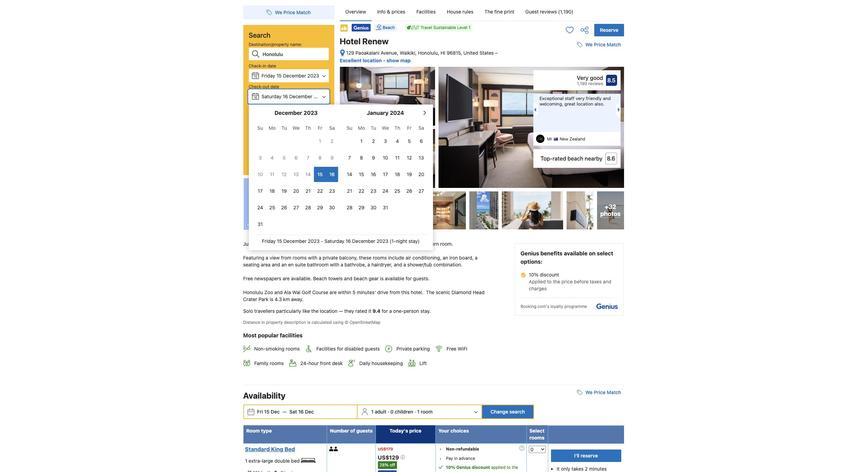 Task type: vqa. For each thing, say whether or not it's contained in the screenshot.
the – in the 406 West 7th Street, Downtown LA, Los Angeles, 90014, United States of America – Great location - show map
no



Task type: describe. For each thing, give the bounding box(es) containing it.
search section
[[241, 0, 433, 250]]

10 for 10 january 2024 checkbox
[[383, 155, 388, 161]]

23 for 23 checkbox
[[371, 188, 377, 194]]

info
[[377, 9, 386, 15]]

7 January 2024 checkbox
[[344, 150, 356, 166]]

1 dec from the left
[[271, 409, 280, 415]]

a up "area"
[[266, 255, 268, 261]]

bed
[[291, 458, 300, 464]]

2 horizontal spatial 2
[[585, 466, 588, 472]]

person
[[404, 308, 419, 314]]

show
[[387, 57, 399, 63]]

16 January 2024 checkbox
[[368, 167, 380, 182]]

19 January 2024 checkbox
[[404, 167, 416, 182]]

1 vertical spatial 6
[[295, 155, 298, 161]]

room
[[421, 409, 433, 415]]

great
[[565, 101, 576, 107]]

top-
[[541, 156, 553, 162]]

1 horizontal spatial free
[[447, 346, 457, 352]]

28%
[[380, 463, 389, 468]]

occupancy image
[[329, 447, 334, 451]]

hour
[[309, 360, 319, 366]]

renew inside just 1 block from waikiki beach, renew offers a 32-inch flat-screen tv in every modern room. featuring a view from rooms with a private balcony, these rooms include air conditioning, an iron board, a seating area and an en suite bathroom with a bathrobe, a hairdryer, and a shower/tub combination. free newspapers are available. beach towels and beach gear is available for guests. honolulu zoo and ala wai golf course are within 5 minutes' drive from this hotel.  the scenic diamond head crater park is 4.3 km away.
[[316, 241, 331, 247]]

reserve
[[600, 27, 619, 33]]

of
[[350, 428, 355, 434]]

friday for friday 15 december 2023
[[262, 73, 275, 79]]

6 December 2023 checkbox
[[290, 150, 302, 166]]

to inside the applied to the price before taxes and charges
[[507, 465, 511, 470]]

applied
[[529, 279, 546, 285]]

we price match inside search section
[[275, 9, 311, 15]]

lift
[[420, 360, 427, 366]]

9 for 9 checkbox
[[331, 155, 334, 161]]

balcony,
[[339, 255, 358, 261]]

4 December 2023 checkbox
[[266, 150, 278, 166]]

genius benefits available on select options:
[[521, 250, 614, 265]]

0 vertical spatial rated
[[553, 156, 566, 162]]

20 January 2024 checkbox
[[416, 167, 428, 182]]

hotel renew
[[340, 36, 389, 46]]

26 for 26 checkbox
[[281, 205, 287, 211]]

8 for 8 option
[[360, 155, 363, 161]]

1 horizontal spatial 6
[[420, 138, 423, 144]]

hairdryer,
[[372, 262, 393, 268]]

2 January 2024 checkbox
[[368, 134, 380, 149]]

golf
[[302, 290, 311, 295]]

facilities for facilities
[[417, 9, 436, 15]]

select rooms
[[530, 428, 545, 441]]

1 horizontal spatial is
[[307, 320, 311, 325]]

facilities for disabled guests
[[317, 346, 380, 352]]

2024
[[390, 110, 404, 116]]

+32 photos link
[[597, 192, 624, 230]]

21 for 21 january 2024 checkbox
[[347, 188, 352, 194]]

0 horizontal spatial search
[[249, 31, 271, 39]]

27 January 2024 checkbox
[[416, 184, 428, 199]]

very
[[577, 75, 589, 81]]

27 December 2023 checkbox
[[290, 200, 302, 215]]

28% off. you're getting 28% off the original price due to multiple deals and benefits.. element
[[378, 462, 397, 469]]

th for 2023
[[305, 125, 311, 131]]

• for pay in advance
[[440, 456, 442, 461]]

23 December 2023 checkbox
[[326, 184, 338, 199]]

guests.
[[413, 276, 430, 282]]

0 vertical spatial beach
[[383, 25, 395, 30]]

december down saturday 16 december 2023
[[275, 110, 302, 116]]

children
[[395, 409, 413, 415]]

7 for 7 january 2024 checkbox
[[348, 155, 351, 161]]

18 for the 18 option
[[395, 171, 400, 177]]

2023 for friday 15 december 2023
[[308, 73, 319, 79]]

th for 2024
[[395, 125, 400, 131]]

24 for 24 december 2023 checkbox
[[257, 205, 263, 211]]

km
[[283, 296, 290, 302]]

disabled
[[345, 346, 364, 352]]

description
[[284, 320, 306, 325]]

1 · from the left
[[388, 409, 389, 415]]

8 December 2023 checkbox
[[314, 150, 326, 166]]

diamond
[[452, 290, 472, 295]]

1 vertical spatial an
[[282, 262, 287, 268]]

2 vertical spatial for
[[337, 346, 343, 352]]

1 vertical spatial we price match
[[586, 42, 621, 47]]

30 for 30 january 2024 checkbox
[[371, 205, 377, 211]]

sa for 2024
[[419, 125, 424, 131]]

december for friday 15 december 2023
[[283, 73, 306, 79]]

11 January 2024 checkbox
[[392, 150, 404, 166]]

14 for 14 checkbox
[[306, 171, 311, 177]]

23 January 2024 checkbox
[[368, 184, 380, 199]]

standard
[[245, 446, 270, 453]]

1 right level
[[469, 25, 471, 30]]

scored 8.5 element
[[606, 75, 617, 86]]

11 for 11 checkbox
[[270, 171, 275, 177]]

20 for 20 option
[[419, 171, 424, 177]]

0 horizontal spatial with
[[308, 255, 318, 261]]

4 for the '4 january 2024' option
[[396, 138, 399, 144]]

december for friday 15 december 2023 - saturday 16 december 2023 (1-night stay)
[[283, 238, 307, 244]]

1,190
[[577, 81, 587, 86]]

15 inside "option"
[[359, 171, 364, 177]]

24 January 2024 checkbox
[[380, 184, 392, 199]]

genius inside genius benefits available on select options:
[[521, 250, 539, 257]]

1 left 2 december 2023 checkbox
[[319, 138, 321, 144]]

0 vertical spatial from
[[271, 241, 281, 247]]

a down these in the bottom of the page
[[368, 262, 370, 268]]

beach inside top-rated beach nearby element
[[568, 156, 584, 162]]

housekeeping
[[372, 360, 403, 366]]

availability
[[243, 391, 286, 401]]

newspapers
[[254, 276, 281, 282]]

shower/tub
[[408, 262, 432, 268]]

refundable
[[457, 447, 479, 452]]

1 vertical spatial from
[[281, 255, 292, 261]]

25 for the 25 january 2024 checkbox
[[395, 188, 400, 194]]

check- for out
[[249, 84, 263, 89]]

friday for friday 15 december 2023 - saturday 16 december 2023 (1-night stay)
[[262, 238, 276, 244]]

king
[[271, 446, 283, 453]]

in for pay in advance
[[454, 456, 458, 461]]

1 vertical spatial guests
[[357, 428, 373, 434]]

non-refundable
[[446, 447, 479, 452]]

search
[[510, 409, 525, 415]]

16 inside 16 option
[[330, 171, 335, 177]]

15 down check-in date
[[254, 75, 257, 79]]

5 inside just 1 block from waikiki beach, renew offers a 32-inch flat-screen tv in every modern room. featuring a view from rooms with a private balcony, these rooms include air conditioning, an iron board, a seating area and an en suite bathroom with a bathrobe, a hairdryer, and a shower/tub combination. free newspapers are available. beach towels and beach gear is available for guests. honolulu zoo and ala wai golf course are within 5 minutes' drive from this hotel.  the scenic diamond head crater park is 4.3 km away.
[[353, 290, 356, 295]]

1 left room
[[417, 409, 420, 415]]

openstreetmap
[[350, 320, 381, 325]]

rooms down facilities
[[286, 346, 300, 352]]

check-out date
[[249, 84, 279, 89]]

crater
[[243, 296, 257, 302]]

i'll reserve
[[574, 453, 598, 459]]

a up bathroom
[[319, 255, 321, 261]]

scenic
[[436, 290, 450, 295]]

1 horizontal spatial the
[[485, 9, 493, 15]]

1 vertical spatial rated
[[356, 308, 367, 314]]

very
[[576, 96, 585, 101]]

20 for 20 checkbox
[[293, 188, 299, 194]]

31 January 2024 checkbox
[[380, 200, 392, 215]]

the inside just 1 block from waikiki beach, renew offers a 32-inch flat-screen tv in every modern room. featuring a view from rooms with a private balcony, these rooms include air conditioning, an iron board, a seating area and an en suite bathroom with a bathrobe, a hairdryer, and a shower/tub combination. free newspapers are available. beach towels and beach gear is available for guests. honolulu zoo and ala wai golf course are within 5 minutes' drive from this hotel.  the scenic diamond head crater park is 4.3 km away.
[[426, 290, 435, 295]]

10 January 2024 checkbox
[[380, 150, 392, 166]]

daily housekeeping
[[360, 360, 403, 366]]

daily
[[360, 360, 370, 366]]

5 January 2024 checkbox
[[404, 134, 416, 149]]

2023 for saturday 16 december 2023
[[314, 93, 326, 99]]

exceptional
[[540, 96, 564, 101]]

2 December 2023 checkbox
[[326, 134, 338, 149]]

31 December 2023 checkbox
[[254, 217, 266, 232]]

available.
[[291, 276, 312, 282]]

beach inside just 1 block from waikiki beach, renew offers a 32-inch flat-screen tv in every modern room. featuring a view from rooms with a private balcony, these rooms include air conditioning, an iron board, a seating area and an en suite bathroom with a bathrobe, a hairdryer, and a shower/tub combination. free newspapers are available. beach towels and beach gear is available for guests. honolulu zoo and ala wai golf course are within 5 minutes' drive from this hotel.  the scenic diamond head crater park is 4.3 km away.
[[313, 276, 327, 282]]

grid for january
[[344, 121, 428, 215]]

16 right sat
[[298, 409, 304, 415]]

1 horizontal spatial are
[[330, 290, 337, 295]]

and down include
[[394, 262, 402, 268]]

+32
[[605, 203, 617, 211]]

13 for the 13 checkbox
[[419, 155, 424, 161]]

price for we price match dropdown button within search section
[[284, 9, 295, 15]]

more details on meals and payment options image
[[520, 446, 524, 451]]

1 December 2023 checkbox
[[314, 134, 326, 149]]

only
[[561, 466, 571, 472]]

minutes'
[[357, 290, 376, 295]]

1 left 2 option
[[361, 138, 363, 144]]

show
[[274, 207, 286, 213]]

–
[[495, 50, 498, 56]]

charges inside the applied to the price before taxes and charges
[[491, 471, 507, 472]]

and up 4.3
[[274, 290, 283, 295]]

friday 15 december 2023 - saturday 16 december 2023 (1-night stay)
[[262, 238, 420, 244]]

travel
[[421, 25, 432, 30]]

17 for 17 january 2024 checkbox
[[383, 171, 388, 177]]

0 vertical spatial —
[[339, 308, 343, 314]]

the for to
[[553, 279, 560, 285]]

fr for 2023
[[318, 125, 322, 131]]

0 horizontal spatial saturday
[[262, 93, 282, 99]]

most popular facilities
[[243, 332, 303, 339]]

states
[[480, 50, 494, 56]]

0 horizontal spatial night
[[253, 105, 263, 110]]

1 adult · 0 children · 1 room button
[[359, 405, 481, 419]]

12 December 2023 checkbox
[[278, 167, 290, 182]]

drive
[[377, 290, 388, 295]]

tv
[[395, 241, 402, 247]]

sat 16 dec button
[[287, 406, 317, 418]]

29 January 2024 checkbox
[[356, 200, 368, 215]]

7 for the 7 'option'
[[307, 155, 310, 161]]

staff
[[565, 96, 575, 101]]

tu for december
[[282, 125, 287, 131]]

travellers
[[254, 308, 275, 314]]

date for check-in date
[[268, 63, 276, 69]]

1 horizontal spatial an
[[443, 255, 448, 261]]

price for the middle we price match dropdown button
[[594, 42, 606, 47]]

19 for "19" checkbox
[[282, 188, 287, 194]]

available inside just 1 block from waikiki beach, renew offers a 32-inch flat-screen tv in every modern room. featuring a view from rooms with a private balcony, these rooms include air conditioning, an iron board, a seating area and an en suite bathroom with a bathrobe, a hairdryer, and a shower/tub combination. free newspapers are available. beach towels and beach gear is available for guests. honolulu zoo and ala wai golf course are within 5 minutes' drive from this hotel.  the scenic diamond head crater park is 4.3 km away.
[[385, 276, 405, 282]]

check-in date
[[249, 63, 276, 69]]

22 January 2024 checkbox
[[356, 184, 368, 199]]

9 January 2024 checkbox
[[368, 150, 380, 166]]

suite
[[295, 262, 306, 268]]

6 January 2024 checkbox
[[416, 134, 428, 149]]

and right "towels"
[[344, 276, 353, 282]]

1 vertical spatial is
[[270, 296, 273, 302]]

rooms up suite
[[293, 255, 307, 261]]

25 January 2024 checkbox
[[392, 184, 404, 199]]

28 December 2023 checkbox
[[302, 200, 314, 215]]

bed
[[285, 446, 295, 453]]

28 January 2024 checkbox
[[344, 200, 356, 215]]

just
[[243, 241, 253, 247]]

excellent
[[340, 57, 362, 63]]

private
[[397, 346, 412, 352]]

2023 for friday 15 december 2023 - saturday 16 december 2023 (1-night stay)
[[308, 238, 320, 244]]

include
[[388, 255, 404, 261]]

facilities link
[[411, 3, 442, 21]]

beach inside just 1 block from waikiki beach, renew offers a 32-inch flat-screen tv in every modern room. featuring a view from rooms with a private balcony, these rooms include air conditioning, an iron board, a seating area and an en suite bathroom with a bathrobe, a hairdryer, and a shower/tub combination. free newspapers are available. beach towels and beach gear is available for guests. honolulu zoo and ala wai golf course are within 5 minutes' drive from this hotel.  the scenic diamond head crater park is 4.3 km away.
[[354, 276, 368, 282]]

air
[[406, 255, 411, 261]]

16 right offers
[[346, 238, 351, 244]]

2 for december 2023
[[331, 138, 334, 144]]

tu for january
[[371, 125, 376, 131]]

19 for 19 january 2024 option
[[407, 171, 412, 177]]

5 December 2023 checkbox
[[278, 150, 290, 166]]

map inside search section
[[295, 207, 305, 213]]

su for december
[[257, 125, 263, 131]]

discount inside 10% discount applied to the price before taxes and charges
[[540, 272, 559, 278]]

the for like
[[311, 308, 319, 314]]

24 for the 24 january 2024 checkbox
[[383, 188, 389, 194]]

overview link
[[340, 3, 372, 21]]

using
[[333, 320, 344, 325]]

waikiki,
[[400, 50, 417, 56]]

12 January 2024 checkbox
[[404, 150, 416, 166]]

and down view
[[272, 262, 280, 268]]

guest reviews (1,190) link
[[520, 3, 579, 21]]

16 up '1-night stay'
[[254, 96, 257, 99]]

rooms down non-smoking rooms
[[270, 360, 284, 366]]

15 right fri
[[264, 409, 270, 415]]

guest reviews (1,190)
[[526, 9, 574, 15]]

&
[[387, 9, 391, 15]]

in for distance in property description is calculated using © openstreetmap
[[262, 320, 265, 325]]

10% discount applied to the price before taxes and charges
[[529, 272, 612, 292]]

in for check-in date
[[263, 63, 266, 69]]

2 vertical spatial we price match button
[[575, 386, 624, 399]]

1 vertical spatial we price match button
[[575, 38, 624, 51]]

facilities
[[280, 332, 303, 339]]

10 December 2023 checkbox
[[254, 167, 266, 182]]

in inside just 1 block from waikiki beach, renew offers a 32-inch flat-screen tv in every modern room. featuring a view from rooms with a private balcony, these rooms include air conditioning, an iron board, a seating area and an en suite bathroom with a bathrobe, a hairdryer, and a shower/tub combination. free newspapers are available. beach towels and beach gear is available for guests. honolulu zoo and ala wai golf course are within 5 minutes' drive from this hotel.  the scenic diamond head crater park is 4.3 km away.
[[403, 241, 407, 247]]

15 January 2024 checkbox
[[356, 167, 368, 182]]

mo for january
[[358, 125, 365, 131]]

a left one-
[[389, 308, 392, 314]]

9 for '9 january 2024' checkbox
[[372, 155, 375, 161]]

28% off
[[380, 463, 395, 468]]

standard king bed link
[[245, 446, 323, 453]]

0 vertical spatial reviews
[[540, 9, 557, 15]]

screen
[[379, 241, 394, 247]]

0 vertical spatial is
[[380, 276, 384, 282]]

2 vertical spatial we price match
[[586, 389, 621, 395]]

1 left adult
[[371, 409, 374, 415]]

23 for 23 december 2023 option at top left
[[329, 188, 335, 194]]

offers
[[333, 241, 346, 247]]

and inside the applied to the price before taxes and charges
[[483, 471, 490, 472]]

free inside just 1 block from waikiki beach, renew offers a 32-inch flat-screen tv in every modern room. featuring a view from rooms with a private balcony, these rooms include air conditioning, an iron board, a seating area and an en suite bathroom with a bathrobe, a hairdryer, and a shower/tub combination. free newspapers are available. beach towels and beach gear is available for guests. honolulu zoo and ala wai golf course are within 5 minutes' drive from this hotel.  the scenic diamond head crater park is 4.3 km away.
[[243, 276, 253, 282]]

0 vertical spatial guests
[[365, 346, 380, 352]]

parking
[[413, 346, 430, 352]]

15 left waikiki
[[277, 238, 282, 244]]

0 horizontal spatial location
[[320, 308, 338, 314]]

30 December 2023 checkbox
[[326, 200, 338, 215]]

choices
[[451, 428, 469, 434]]

top-rated beach nearby
[[541, 156, 603, 162]]

sa for 2023
[[329, 125, 335, 131]]

date for check-out date
[[271, 84, 279, 89]]

rooms up hairdryer,
[[373, 255, 387, 261]]

0 vertical spatial renew
[[363, 36, 389, 46]]

on inside genius benefits available on select options:
[[589, 250, 596, 257]]

modern
[[422, 241, 439, 247]]

wifi
[[458, 346, 468, 352]]

4 January 2024 checkbox
[[392, 134, 404, 149]]

21 for 21 checkbox
[[306, 188, 311, 194]]

stay.
[[421, 308, 431, 314]]

solo travellers particularly like the location — they rated it 9.4 for a one-person stay.
[[243, 308, 431, 314]]



Task type: locate. For each thing, give the bounding box(es) containing it.
we price match button inside search section
[[264, 6, 314, 19]]

search up destination/property
[[249, 31, 271, 39]]

before inside 10% discount applied to the price before taxes and charges
[[574, 279, 589, 285]]

6 right "5" option
[[295, 155, 298, 161]]

before inside the applied to the price before taxes and charges
[[457, 471, 470, 472]]

7 right 6 option
[[307, 155, 310, 161]]

0 horizontal spatial non-
[[254, 346, 266, 352]]

december up these in the bottom of the page
[[352, 238, 376, 244]]

2 su from the left
[[347, 125, 353, 131]]

8 for 8 december 2023 option
[[319, 155, 322, 161]]

- right beach,
[[321, 238, 323, 244]]

1 horizontal spatial discount
[[540, 272, 559, 278]]

0 horizontal spatial 28
[[305, 205, 311, 211]]

30 inside checkbox
[[371, 205, 377, 211]]

20 inside option
[[419, 171, 424, 177]]

12 for 12 january 2024 option
[[407, 155, 412, 161]]

12 for 12 option
[[282, 171, 287, 177]]

14 for 14 "option"
[[347, 171, 352, 177]]

rooms inside 'select rooms'
[[530, 435, 545, 441]]

10 right '9 january 2024' checkbox
[[383, 155, 388, 161]]

(1-
[[390, 238, 396, 244]]

non- up family
[[254, 346, 266, 352]]

30 January 2024 checkbox
[[368, 200, 380, 215]]

2 for january 2024
[[372, 138, 375, 144]]

30 right 29 option
[[329, 205, 335, 211]]

1 horizontal spatial grid
[[344, 121, 428, 215]]

129
[[346, 50, 354, 56]]

house rules
[[447, 9, 474, 15]]

click to open map view image
[[340, 49, 345, 57]]

10% for 10% genius discount
[[446, 465, 455, 470]]

date right out at top left
[[271, 84, 279, 89]]

before down 10% genius discount
[[457, 471, 470, 472]]

- inside search section
[[321, 238, 323, 244]]

0 horizontal spatial 20
[[293, 188, 299, 194]]

1 9 from the left
[[331, 155, 334, 161]]

1 horizontal spatial for
[[382, 308, 388, 314]]

11 inside checkbox
[[270, 171, 275, 177]]

and inside exceptional staff very friendly and welcoming, great location also.
[[603, 96, 611, 101]]

on
[[288, 207, 293, 213], [589, 250, 596, 257]]

2 horizontal spatial is
[[380, 276, 384, 282]]

15 December 2023 checkbox
[[314, 167, 326, 182]]

2 check- from the top
[[249, 84, 263, 89]]

booking.com's loyalty programme
[[521, 304, 587, 309]]

1 vertical spatial saturday
[[325, 238, 344, 244]]

Where are you going? field
[[260, 48, 329, 60]]

facilities up travel
[[417, 9, 436, 15]]

every
[[408, 241, 421, 247]]

0 horizontal spatial 18
[[270, 188, 275, 194]]

31 right 30 january 2024 checkbox
[[383, 205, 388, 211]]

1 su from the left
[[257, 125, 263, 131]]

1 grid from the left
[[254, 121, 338, 232]]

friday up view
[[262, 238, 276, 244]]

18 for 18 checkbox
[[270, 188, 275, 194]]

loyalty
[[551, 304, 564, 309]]

1 tu from the left
[[282, 125, 287, 131]]

1 vertical spatial 12
[[282, 171, 287, 177]]

29 for 29 checkbox
[[359, 205, 365, 211]]

1 vertical spatial —
[[283, 409, 287, 415]]

large
[[262, 458, 273, 464]]

0 vertical spatial 12
[[407, 155, 412, 161]]

1 horizontal spatial 31
[[383, 205, 388, 211]]

2 right 1 december 2023 checkbox
[[331, 138, 334, 144]]

27 for 27 january 2024 checkbox
[[419, 188, 424, 194]]

25 inside checkbox
[[395, 188, 400, 194]]

reviews
[[540, 9, 557, 15], [589, 81, 603, 86]]

rated very good element
[[537, 74, 603, 82]]

1 vertical spatial price
[[594, 42, 606, 47]]

location left also.
[[577, 101, 594, 107]]

0 vertical spatial an
[[443, 255, 448, 261]]

non- for refundable
[[446, 447, 457, 452]]

free down seating at the left bottom of page
[[243, 276, 253, 282]]

waikiki
[[283, 241, 298, 247]]

grid for december
[[254, 121, 338, 232]]

genius up options:
[[521, 250, 539, 257]]

1 horizontal spatial sa
[[419, 125, 424, 131]]

16 up 'december 2023'
[[283, 93, 288, 99]]

area
[[261, 262, 271, 268]]

27 for 27 checkbox
[[293, 205, 299, 211]]

23 right "22" checkbox
[[329, 188, 335, 194]]

2 28 from the left
[[347, 205, 353, 211]]

sat
[[290, 409, 297, 415]]

0 horizontal spatial 31
[[258, 221, 263, 227]]

1 horizontal spatial location
[[363, 57, 382, 63]]

0 horizontal spatial su
[[257, 125, 263, 131]]

sustainable
[[434, 25, 456, 30]]

1 inside just 1 block from waikiki beach, renew offers a 32-inch flat-screen tv in every modern room. featuring a view from rooms with a private balcony, these rooms include air conditioning, an iron board, a seating area and an en suite bathroom with a bathrobe, a hairdryer, and a shower/tub combination. free newspapers are available. beach towels and beach gear is available for guests. honolulu zoo and ala wai golf course are within 5 minutes' drive from this hotel.  the scenic diamond head crater park is 4.3 km away.
[[254, 241, 256, 247]]

occupancy image
[[334, 447, 338, 451]]

13 inside 13 checkbox
[[294, 171, 299, 177]]

0 horizontal spatial 19
[[282, 188, 287, 194]]

2 fr from the left
[[407, 125, 412, 131]]

1 vertical spatial for
[[382, 308, 388, 314]]

course
[[312, 290, 328, 295]]

1 horizontal spatial 29
[[359, 205, 365, 211]]

3 for 3 option
[[259, 155, 262, 161]]

1 vertical spatial genius
[[457, 465, 471, 470]]

0 vertical spatial 11
[[395, 155, 400, 161]]

beach,
[[300, 241, 315, 247]]

previous image
[[532, 108, 536, 112]]

family rooms
[[254, 360, 284, 366]]

the fine print link
[[479, 3, 520, 21]]

7 inside checkbox
[[348, 155, 351, 161]]

1 horizontal spatial 11
[[395, 155, 400, 161]]

14 inside "option"
[[347, 171, 352, 177]]

taxes inside 10% discount applied to the price before taxes and charges
[[590, 279, 602, 285]]

before up programme
[[574, 279, 589, 285]]

a left 32- on the left bottom
[[347, 241, 350, 247]]

22 inside option
[[359, 188, 365, 194]]

1 horizontal spatial to
[[547, 279, 552, 285]]

18 December 2023 checkbox
[[266, 184, 278, 199]]

solo
[[243, 308, 253, 314]]

for right '9.4'
[[382, 308, 388, 314]]

1 horizontal spatial 4
[[396, 138, 399, 144]]

check- for in
[[249, 63, 263, 69]]

5 for "5" option
[[283, 155, 286, 161]]

discount down the advance
[[472, 465, 490, 470]]

13 inside the 13 checkbox
[[419, 155, 424, 161]]

0 vertical spatial facilities
[[417, 9, 436, 15]]

2 tu from the left
[[371, 125, 376, 131]]

charges inside 10% discount applied to the price before taxes and charges
[[529, 286, 547, 292]]

takes
[[572, 466, 584, 472]]

18 inside checkbox
[[270, 188, 275, 194]]

2 horizontal spatial location
[[577, 101, 594, 107]]

0 vertical spatial available
[[564, 250, 588, 257]]

1 horizontal spatial fr
[[407, 125, 412, 131]]

price right 'today's'
[[410, 428, 422, 434]]

zoo
[[264, 290, 273, 295]]

1 29 from the left
[[317, 205, 323, 211]]

1 horizontal spatial genius
[[521, 250, 539, 257]]

9 right 8 december 2023 option
[[331, 155, 334, 161]]

1 14 from the left
[[306, 171, 311, 177]]

0 vertical spatial 5
[[408, 138, 411, 144]]

facilities for facilities for disabled guests
[[317, 346, 336, 352]]

0 vertical spatial 6
[[420, 138, 423, 144]]

1 22 from the left
[[317, 188, 323, 194]]

1 extra-large double bed
[[245, 458, 301, 464]]

grid
[[254, 121, 338, 232], [344, 121, 428, 215]]

1 vertical spatial check-
[[249, 84, 263, 89]]

0 horizontal spatial 24
[[257, 205, 263, 211]]

friday up out at top left
[[262, 73, 275, 79]]

away.
[[291, 296, 304, 302]]

location inside 129 paoakalani avenue, waikiki, honolulu, hi 96815, united states – excellent location - show map
[[363, 57, 382, 63]]

fr for 2024
[[407, 125, 412, 131]]

reviews inside very good 1,190 reviews
[[589, 81, 603, 86]]

· right "children"
[[415, 409, 416, 415]]

su down '1-night stay'
[[257, 125, 263, 131]]

the inside 10% discount applied to the price before taxes and charges
[[553, 279, 560, 285]]

1 vertical spatial the
[[426, 290, 435, 295]]

0 horizontal spatial discount
[[472, 465, 490, 470]]

genius
[[521, 250, 539, 257], [457, 465, 471, 470]]

14 left the 15 "option"
[[347, 171, 352, 177]]

23 inside option
[[329, 188, 335, 194]]

the left 'scenic'
[[426, 290, 435, 295]]

7 inside 'option'
[[307, 155, 310, 161]]

0 horizontal spatial are
[[283, 276, 290, 282]]

1 sa from the left
[[329, 125, 335, 131]]

2 th from the left
[[395, 125, 400, 131]]

• for non-refundable
[[440, 447, 442, 452]]

fr up the 5 january 2024 checkbox
[[407, 125, 412, 131]]

2 sa from the left
[[419, 125, 424, 131]]

1 horizontal spatial 3
[[384, 138, 387, 144]]

0 vertical spatial we price match button
[[264, 6, 314, 19]]

available inside genius benefits available on select options:
[[564, 250, 588, 257]]

1 horizontal spatial 14
[[347, 171, 352, 177]]

they
[[344, 308, 354, 314]]

1 left extra- in the bottom left of the page
[[245, 458, 247, 464]]

most
[[243, 332, 257, 339]]

4 for the 4 option
[[271, 155, 274, 161]]

1 vertical spatial available
[[385, 276, 405, 282]]

2 23 from the left
[[371, 188, 377, 194]]

0
[[391, 409, 394, 415]]

an
[[443, 255, 448, 261], [282, 262, 287, 268]]

1 30 from the left
[[329, 205, 335, 211]]

2 dec from the left
[[305, 409, 314, 415]]

for inside just 1 block from waikiki beach, renew offers a 32-inch flat-screen tv in every modern room. featuring a view from rooms with a private balcony, these rooms include air conditioning, an iron board, a seating area and an en suite bathroom with a bathrobe, a hairdryer, and a shower/tub combination. free newspapers are available. beach towels and beach gear is available for guests. honolulu zoo and ala wai golf course are within 5 minutes' drive from this hotel.  the scenic diamond head crater park is 4.3 km away.
[[406, 276, 412, 282]]

0 horizontal spatial 10
[[258, 171, 263, 177]]

2023 left the (1-
[[377, 238, 389, 244]]

28 left 29 checkbox
[[347, 205, 353, 211]]

24 inside checkbox
[[257, 205, 263, 211]]

charges
[[529, 286, 547, 292], [491, 471, 507, 472]]

2 21 from the left
[[347, 188, 352, 194]]

14
[[306, 171, 311, 177], [347, 171, 352, 177]]

december for saturday 16 december 2023
[[289, 93, 313, 99]]

is right gear
[[380, 276, 384, 282]]

25 for 25 december 2023 checkbox on the left top of the page
[[269, 205, 275, 211]]

30 for 30 december 2023 option
[[329, 205, 335, 211]]

21 January 2024 checkbox
[[344, 184, 356, 199]]

19 December 2023 checkbox
[[278, 184, 290, 199]]

3 December 2023 checkbox
[[254, 150, 266, 166]]

28 for 28 option
[[347, 205, 353, 211]]

20 inside checkbox
[[293, 188, 299, 194]]

price for the bottom we price match dropdown button
[[594, 389, 606, 395]]

2 right 1 january 2024 checkbox
[[372, 138, 375, 144]]

match inside search section
[[297, 9, 311, 15]]

su for january
[[347, 125, 353, 131]]

17 inside checkbox
[[383, 171, 388, 177]]

map right 26 checkbox
[[295, 207, 305, 213]]

info & prices
[[377, 9, 406, 15]]

26 January 2024 checkbox
[[404, 184, 416, 199]]

2023 right waikiki
[[308, 238, 320, 244]]

1 fr from the left
[[318, 125, 322, 131]]

9 inside checkbox
[[331, 155, 334, 161]]

mo for december
[[269, 125, 276, 131]]

31 inside checkbox
[[383, 205, 388, 211]]

15 up check-out date
[[277, 73, 282, 79]]

23 inside checkbox
[[371, 188, 377, 194]]

96815,
[[447, 50, 462, 56]]

2 inside option
[[372, 138, 375, 144]]

25 right the 24 january 2024 checkbox
[[395, 188, 400, 194]]

2 7 from the left
[[348, 155, 351, 161]]

15 right 14 checkbox
[[318, 171, 323, 177]]

hotel.
[[411, 290, 424, 295]]

th
[[305, 125, 311, 131], [395, 125, 400, 131]]

stay)
[[409, 238, 420, 244]]

on left select
[[589, 250, 596, 257]]

taxes inside the applied to the price before taxes and charges
[[471, 471, 482, 472]]

in right pay
[[454, 456, 458, 461]]

129 paoakalani avenue, waikiki, honolulu, hi 96815, united states – excellent location - show map
[[340, 50, 498, 63]]

location down paoakalani
[[363, 57, 382, 63]]

10 inside checkbox
[[383, 155, 388, 161]]

renew left offers
[[316, 241, 331, 247]]

1 23 from the left
[[329, 188, 335, 194]]

in right tv
[[403, 241, 407, 247]]

taxes down 10% genius discount
[[471, 471, 482, 472]]

price inside 10% discount applied to the price before taxes and charges
[[562, 279, 573, 285]]

1-night stay
[[249, 105, 272, 110]]

discount up applied
[[540, 272, 559, 278]]

1 • from the top
[[440, 447, 442, 452]]

25 right 24 december 2023 checkbox
[[269, 205, 275, 211]]

1 horizontal spatial 23
[[371, 188, 377, 194]]

2 mo from the left
[[358, 125, 365, 131]]

1 vertical spatial 5
[[283, 155, 286, 161]]

3 inside 3 january 2024 "checkbox"
[[384, 138, 387, 144]]

19 inside checkbox
[[282, 188, 287, 194]]

3 inside 3 option
[[259, 155, 262, 161]]

out
[[263, 84, 269, 89]]

are up ala
[[283, 276, 290, 282]]

is
[[380, 276, 384, 282], [270, 296, 273, 302], [307, 320, 311, 325]]

match for we price match dropdown button within search section
[[297, 9, 311, 15]]

2 inside checkbox
[[331, 138, 334, 144]]

2023 down saturday 16 december 2023
[[304, 110, 318, 116]]

11 inside checkbox
[[395, 155, 400, 161]]

the fine print
[[485, 9, 515, 15]]

1
[[469, 25, 471, 30], [319, 138, 321, 144], [361, 138, 363, 144], [254, 241, 256, 247], [371, 409, 374, 415], [417, 409, 420, 415], [245, 458, 247, 464]]

31 for 31 option
[[258, 221, 263, 227]]

10 for the 10 december 2023 option in the top left of the page
[[258, 171, 263, 177]]

17 January 2024 checkbox
[[380, 167, 392, 182]]

0 vertical spatial beach
[[568, 156, 584, 162]]

2 • from the top
[[440, 456, 442, 461]]

beach
[[383, 25, 395, 30], [313, 276, 327, 282]]

photos
[[601, 210, 621, 218]]

24 inside checkbox
[[383, 188, 389, 194]]

- left show on the top left of page
[[383, 57, 386, 63]]

29 inside 29 option
[[317, 205, 323, 211]]

applied to the price before taxes and charges
[[446, 465, 518, 472]]

0 vertical spatial 10%
[[529, 272, 539, 278]]

su
[[257, 125, 263, 131], [347, 125, 353, 131]]

4 right 3 january 2024 "checkbox"
[[396, 138, 399, 144]]

—
[[339, 308, 343, 314], [283, 409, 287, 415]]

a down air
[[404, 262, 406, 268]]

check- up check-out date
[[249, 63, 263, 69]]

10% inside 10% discount applied to the price before taxes and charges
[[529, 272, 539, 278]]

0 horizontal spatial —
[[283, 409, 287, 415]]

2 horizontal spatial price
[[562, 279, 573, 285]]

night left stay
[[253, 105, 263, 110]]

available up this
[[385, 276, 405, 282]]

14 inside checkbox
[[306, 171, 311, 177]]

2 8 from the left
[[360, 155, 363, 161]]

29 inside 29 checkbox
[[359, 205, 365, 211]]

is left 4.3
[[270, 296, 273, 302]]

0 vertical spatial are
[[283, 276, 290, 282]]

21 December 2023 checkbox
[[302, 184, 314, 199]]

from up en at the left bottom of the page
[[281, 255, 292, 261]]

1 vertical spatial night
[[396, 238, 407, 244]]

0 horizontal spatial before
[[457, 471, 470, 472]]

the inside the applied to the price before taxes and charges
[[512, 465, 518, 470]]

it
[[557, 466, 560, 472]]

10% genius discount
[[446, 465, 490, 470]]

(1,190)
[[558, 9, 574, 15]]

1 horizontal spatial rated
[[553, 156, 566, 162]]

free wifi
[[447, 346, 468, 352]]

2
[[331, 138, 334, 144], [372, 138, 375, 144], [585, 466, 588, 472]]

0 vertical spatial for
[[406, 276, 412, 282]]

night
[[253, 105, 263, 110], [396, 238, 407, 244]]

on inside search section
[[288, 207, 293, 213]]

1 vertical spatial with
[[330, 262, 339, 268]]

room.
[[440, 241, 453, 247]]

28 for 28 december 2023 option
[[305, 205, 311, 211]]

1 vertical spatial 24
[[257, 205, 263, 211]]

1 vertical spatial search
[[280, 155, 298, 162]]

1 vertical spatial reviews
[[589, 81, 603, 86]]

2 22 from the left
[[359, 188, 365, 194]]

26 for 26 january 2024 checkbox
[[407, 188, 412, 194]]

flat-
[[370, 241, 379, 247]]

0 vertical spatial 27
[[419, 188, 424, 194]]

friday 15 december 2023
[[262, 73, 319, 79]]

23 right 22 january 2024 option
[[371, 188, 377, 194]]

extra-
[[249, 458, 262, 464]]

private parking
[[397, 346, 430, 352]]

12 inside option
[[407, 155, 412, 161]]

within
[[338, 290, 351, 295]]

1 vertical spatial friday
[[262, 238, 276, 244]]

17 December 2023 checkbox
[[254, 184, 266, 199]]

20 December 2023 checkbox
[[290, 184, 302, 199]]

0 vertical spatial 24
[[383, 188, 389, 194]]

15 cell
[[314, 166, 326, 182]]

0 vertical spatial 25
[[395, 188, 400, 194]]

11 December 2023 checkbox
[[266, 167, 278, 182]]

27 inside checkbox
[[293, 205, 299, 211]]

1 horizontal spatial 19
[[407, 171, 412, 177]]

it only takes 2 minutes
[[557, 466, 607, 472]]

— left they
[[339, 308, 343, 314]]

0 vertical spatial saturday
[[262, 93, 282, 99]]

a right board, at the right bottom of page
[[475, 255, 478, 261]]

1 28 from the left
[[305, 205, 311, 211]]

non- for smoking
[[254, 346, 266, 352]]

8 January 2024 checkbox
[[356, 150, 368, 166]]

16 cell
[[326, 166, 338, 182]]

1 horizontal spatial su
[[347, 125, 353, 131]]

beach left gear
[[354, 276, 368, 282]]

0 horizontal spatial th
[[305, 125, 311, 131]]

1 horizontal spatial 9
[[372, 155, 375, 161]]

17
[[383, 171, 388, 177], [258, 188, 263, 194]]

available right benefits
[[564, 250, 588, 257]]

valign  initial image
[[340, 24, 348, 32]]

31 inside option
[[258, 221, 263, 227]]

14 January 2024 checkbox
[[344, 167, 356, 182]]

discount
[[540, 272, 559, 278], [472, 465, 490, 470]]

1 vertical spatial charges
[[491, 471, 507, 472]]

distance in property description is calculated using © openstreetmap
[[243, 320, 381, 325]]

rules
[[463, 9, 474, 15]]

1 horizontal spatial ·
[[415, 409, 416, 415]]

1 mo from the left
[[269, 125, 276, 131]]

a down the balcony,
[[341, 262, 343, 268]]

17 for 17 checkbox
[[258, 188, 263, 194]]

before
[[574, 279, 589, 285], [457, 471, 470, 472]]

14 right 13 checkbox
[[306, 171, 311, 177]]

th down 'december 2023'
[[305, 125, 311, 131]]

name:
[[290, 42, 302, 47]]

26 left 27 checkbox
[[281, 205, 287, 211]]

2 9 from the left
[[372, 155, 375, 161]]

12
[[407, 155, 412, 161], [282, 171, 287, 177]]

1 21 from the left
[[306, 188, 311, 194]]

16 December 2023 checkbox
[[326, 167, 338, 182]]

applied
[[491, 465, 506, 470]]

the
[[553, 279, 560, 285], [311, 308, 319, 314], [512, 465, 518, 470]]

stay
[[264, 105, 272, 110]]

1 January 2024 checkbox
[[356, 134, 368, 149]]

2 grid from the left
[[344, 121, 428, 215]]

10% for 10% discount applied to the price before taxes and charges
[[529, 272, 539, 278]]

match for the bottom we price match dropdown button
[[607, 389, 621, 395]]

1 horizontal spatial before
[[574, 279, 589, 285]]

5 for the 5 january 2024 checkbox
[[408, 138, 411, 144]]

us$179
[[378, 447, 393, 452]]

10 inside option
[[258, 171, 263, 177]]

are left within
[[330, 290, 337, 295]]

16 inside 16 january 2024 option
[[371, 171, 376, 177]]

21 inside 21 january 2024 checkbox
[[347, 188, 352, 194]]

0 vertical spatial free
[[243, 276, 253, 282]]

25 inside 25 december 2023 checkbox
[[269, 205, 275, 211]]

in
[[263, 63, 266, 69], [403, 241, 407, 247], [262, 320, 265, 325], [454, 456, 458, 461]]

non- up pay
[[446, 447, 457, 452]]

1 check- from the top
[[249, 63, 263, 69]]

17 inside checkbox
[[258, 188, 263, 194]]

and inside 10% discount applied to the price before taxes and charges
[[603, 279, 612, 285]]

9 inside checkbox
[[372, 155, 375, 161]]

match for the middle we price match dropdown button
[[607, 42, 621, 47]]

fri 15 dec button
[[254, 406, 283, 418]]

0 vertical spatial we price match
[[275, 9, 311, 15]]

0 horizontal spatial 17
[[258, 188, 263, 194]]

27 inside checkbox
[[419, 188, 424, 194]]

19
[[407, 171, 412, 177], [282, 188, 287, 194]]

14 December 2023 checkbox
[[302, 167, 314, 182]]

3 for 3 january 2024 "checkbox"
[[384, 138, 387, 144]]

1 th from the left
[[305, 125, 311, 131]]

0 vertical spatial location
[[363, 57, 382, 63]]

2 vertical spatial the
[[512, 465, 518, 470]]

map
[[401, 57, 411, 63], [295, 207, 305, 213]]

5 right the 4 option
[[283, 155, 286, 161]]

6
[[420, 138, 423, 144], [295, 155, 298, 161]]

1 vertical spatial 18
[[270, 188, 275, 194]]

5 inside option
[[283, 155, 286, 161]]

1 horizontal spatial 28
[[347, 205, 353, 211]]

for left disabled
[[337, 346, 343, 352]]

today's price
[[390, 428, 422, 434]]

29 left 30 january 2024 checkbox
[[359, 205, 365, 211]]

0 horizontal spatial 30
[[329, 205, 335, 211]]

7 December 2023 checkbox
[[302, 150, 314, 166]]

price inside the applied to the price before taxes and charges
[[446, 471, 456, 472]]

show on map button
[[243, 178, 335, 230], [268, 204, 310, 217]]

2 14 from the left
[[347, 171, 352, 177]]

28
[[305, 205, 311, 211], [347, 205, 353, 211]]

0 vertical spatial non-
[[254, 346, 266, 352]]

21 right 20 checkbox
[[306, 188, 311, 194]]

19 right the 18 option
[[407, 171, 412, 177]]

your
[[439, 428, 450, 434]]

29 December 2023 checkbox
[[314, 200, 326, 215]]

5 inside checkbox
[[408, 138, 411, 144]]

0 vertical spatial discount
[[540, 272, 559, 278]]

19 inside option
[[407, 171, 412, 177]]

from right block
[[271, 241, 281, 247]]

16 right '15 december 2023' option
[[330, 171, 335, 177]]

excellent location - show map button
[[340, 57, 411, 63]]

- inside 129 paoakalani avenue, waikiki, honolulu, hi 96815, united states – excellent location - show map
[[383, 57, 386, 63]]

9 right 8 option
[[372, 155, 375, 161]]

fine
[[495, 9, 503, 15]]

8.6 element
[[605, 153, 617, 165]]

22 December 2023 checkbox
[[314, 184, 326, 199]]

price inside search section
[[284, 9, 295, 15]]

31 for '31' checkbox at the left of the page
[[383, 205, 388, 211]]

2 · from the left
[[415, 409, 416, 415]]

1 7 from the left
[[307, 155, 310, 161]]

next image
[[618, 108, 622, 112]]

• down your
[[440, 447, 442, 452]]

towels
[[328, 276, 343, 282]]

park
[[259, 296, 269, 302]]

12 inside option
[[282, 171, 287, 177]]

1 8 from the left
[[319, 155, 322, 161]]

9 December 2023 checkbox
[[326, 150, 338, 166]]

5 right the '4 january 2024' option
[[408, 138, 411, 144]]

in inside search section
[[263, 63, 266, 69]]

saturday 16 december 2023
[[262, 93, 326, 99]]

december
[[283, 73, 306, 79], [289, 93, 313, 99], [275, 110, 302, 116], [283, 238, 307, 244], [352, 238, 376, 244]]

1 horizontal spatial 12
[[407, 155, 412, 161]]

13 for 13 checkbox
[[294, 171, 299, 177]]

we price match
[[275, 9, 311, 15], [586, 42, 621, 47], [586, 389, 621, 395]]

search inside button
[[280, 155, 298, 162]]

0 horizontal spatial 21
[[306, 188, 311, 194]]

18 inside option
[[395, 171, 400, 177]]

24 left 25 december 2023 checkbox on the left top of the page
[[257, 205, 263, 211]]

29 for 29 option
[[317, 205, 323, 211]]

2 29 from the left
[[359, 205, 365, 211]]

30 inside option
[[329, 205, 335, 211]]

1 vertical spatial 20
[[293, 188, 299, 194]]

20 right 19 january 2024 option
[[419, 171, 424, 177]]

family
[[254, 360, 269, 366]]

1 horizontal spatial beach
[[568, 156, 584, 162]]

32-
[[351, 241, 359, 247]]

2 vertical spatial from
[[390, 290, 400, 295]]

30 right 29 checkbox
[[371, 205, 377, 211]]

24 December 2023 checkbox
[[254, 200, 266, 215]]

15 inside option
[[318, 171, 323, 177]]

to inside 10% discount applied to the price before taxes and charges
[[547, 279, 552, 285]]

26 December 2023 checkbox
[[278, 200, 290, 215]]

22 inside checkbox
[[317, 188, 323, 194]]

22
[[317, 188, 323, 194], [359, 188, 365, 194]]

22 for "22" checkbox
[[317, 188, 323, 194]]

25 December 2023 checkbox
[[266, 200, 278, 215]]

13 December 2023 checkbox
[[290, 167, 302, 182]]

21 inside 21 checkbox
[[306, 188, 311, 194]]

in up check-out date
[[263, 63, 266, 69]]

18 January 2024 checkbox
[[392, 167, 404, 182]]

11 for 11 checkbox
[[395, 155, 400, 161]]

desk
[[332, 360, 343, 366]]

on right show
[[288, 207, 293, 213]]

13 January 2024 checkbox
[[416, 150, 428, 166]]

top-rated beach nearby element
[[537, 154, 603, 163]]

2 30 from the left
[[371, 205, 377, 211]]

location inside exceptional staff very friendly and welcoming, great location also.
[[577, 101, 594, 107]]

3 right 2 option
[[384, 138, 387, 144]]

3 January 2024 checkbox
[[380, 134, 392, 149]]

13 right 12 option
[[294, 171, 299, 177]]

view
[[270, 255, 280, 261]]

1 vertical spatial price
[[410, 428, 422, 434]]

map inside 129 paoakalani avenue, waikiki, honolulu, hi 96815, united states – excellent location - show map
[[401, 57, 411, 63]]

8.6
[[607, 156, 616, 162]]

0 horizontal spatial charges
[[491, 471, 507, 472]]

13 right 12 january 2024 option
[[419, 155, 424, 161]]

22 for 22 january 2024 option
[[359, 188, 365, 194]]



